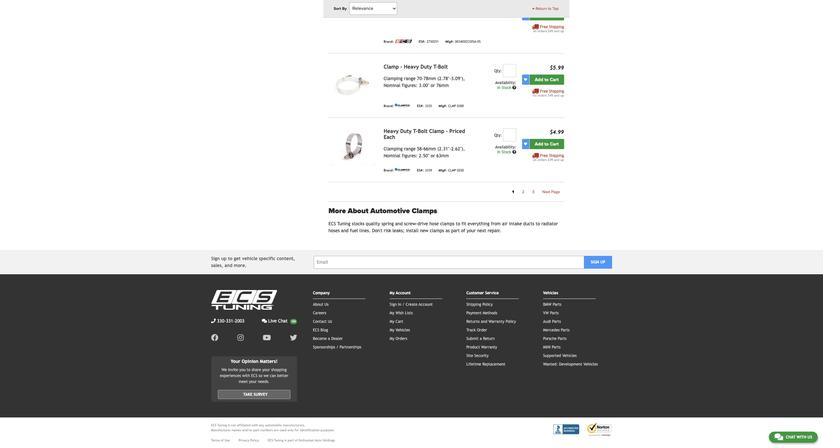Task type: vqa. For each thing, say whether or not it's contained in the screenshot.
"air"
yes



Task type: describe. For each thing, give the bounding box(es) containing it.
lifetime replacement link
[[467, 362, 506, 367]]

partnerships
[[340, 345, 361, 350]]

es#: 2730251
[[419, 40, 439, 44]]

everything
[[468, 221, 490, 226]]

mercedes
[[543, 328, 560, 333]]

1 vertical spatial account
[[419, 302, 433, 307]]

porsche
[[543, 337, 557, 341]]

tuning for ecs tuning is not affiliated with any automobile manufacturers. manufacturer names and/or part numbers are used only for identification purposes.
[[217, 424, 227, 427]]

clamping range 70-78mm (2.78"-3.09"), nominal figures: 3.00" or 76mm
[[384, 76, 465, 88]]

0 vertical spatial duty
[[421, 64, 432, 70]]

parts for bmw parts
[[553, 302, 562, 307]]

- inside heavy duty t-bolt clamp - priced each
[[446, 128, 448, 134]]

more.
[[234, 263, 247, 268]]

free shipping on orders $49 and up for $5.99
[[533, 89, 564, 97]]

0 vertical spatial heavy
[[404, 64, 419, 70]]

porsche parts
[[543, 337, 567, 341]]

add for $3.47
[[535, 12, 543, 18]]

1 horizontal spatial about
[[348, 207, 369, 215]]

$4.99
[[550, 129, 564, 135]]

nominal for clamp - heavy duty t-bolt
[[384, 83, 401, 88]]

clamp inside heavy duty t-bolt clamp - priced each
[[429, 128, 444, 134]]

spring
[[382, 221, 394, 226]]

clamps
[[412, 207, 437, 215]]

of inside ecs tuning stocks quality spring and screw-drive hose clamps to fit everything from air intake ducts to radiator hoses and fuel lines. don't risk leaks; install new clamps as part of your next repair.
[[461, 228, 465, 233]]

opinion
[[242, 359, 258, 364]]

stock for $5.99
[[502, 85, 511, 90]]

sign for sign up to get vehicle specific content, sales, and more.
[[211, 256, 220, 261]]

ecs tuning is not affiliated with any automobile manufacturers. manufacturer names and/or part numbers are used only for identification purposes.
[[211, 424, 335, 432]]

add to cart for $4.99
[[535, 141, 559, 147]]

hoses
[[329, 228, 340, 233]]

clamp - heavy duty t-bolt
[[384, 64, 448, 70]]

audi
[[543, 319, 551, 324]]

comments image
[[262, 319, 267, 323]]

phone image
[[211, 319, 216, 323]]

my for my cart
[[390, 319, 395, 324]]

2
[[522, 190, 524, 194]]

wanted:
[[543, 362, 558, 367]]

return to top
[[535, 6, 559, 11]]

ecs for ecs tuning is part of enthusiast auto holdings
[[268, 439, 273, 442]]

clampco - corporate logo image for duty
[[395, 168, 411, 172]]

auto
[[315, 439, 322, 442]]

twitter logo image
[[290, 334, 297, 341]]

facebook logo image
[[211, 334, 218, 341]]

us for contact us
[[328, 319, 332, 324]]

add for $4.99
[[535, 141, 543, 147]]

figures: for t-
[[402, 153, 418, 158]]

automotive
[[370, 207, 410, 215]]

es#: for bolt
[[417, 169, 424, 172]]

each
[[384, 134, 395, 140]]

manufacturer
[[211, 428, 231, 432]]

in for heavy duty t-bolt clamp - priced each
[[497, 150, 501, 154]]

contact us link
[[313, 319, 332, 324]]

1 vertical spatial /
[[336, 345, 339, 350]]

mfg#: 003402ecs05a-05
[[445, 40, 481, 44]]

next page
[[542, 190, 560, 194]]

part inside ecs tuning is not affiliated with any automobile manufacturers. manufacturer names and/or part numbers are used only for identification purposes.
[[253, 428, 259, 432]]

audi parts link
[[543, 319, 561, 324]]

mini parts link
[[543, 345, 561, 350]]

3339
[[425, 169, 432, 172]]

caret up image
[[532, 7, 535, 11]]

in stock for $4.99
[[497, 150, 512, 154]]

audi parts
[[543, 319, 561, 324]]

sign for sign in / create account
[[390, 302, 397, 307]]

vehicles up orders on the bottom
[[396, 328, 410, 333]]

shipping for $3.47
[[549, 25, 564, 29]]

by
[[342, 6, 347, 11]]

duty inside heavy duty t-bolt clamp - priced each
[[400, 128, 412, 134]]

(2.31"-
[[437, 146, 451, 151]]

78mm
[[424, 76, 436, 81]]

0 vertical spatial account
[[396, 291, 411, 295]]

enthusiast
[[299, 439, 314, 442]]

sign in / create account
[[390, 302, 433, 307]]

enthusiast auto holdings link
[[299, 438, 335, 443]]

my for my account
[[390, 291, 395, 295]]

so
[[259, 374, 262, 378]]

specific
[[259, 256, 275, 261]]

customer
[[467, 291, 484, 295]]

tuning for ecs tuning stocks quality spring and screw-drive hose clamps to fit everything from air intake ducts to radiator hoses and fuel lines. don't risk leaks; install new clamps as part of your next repair.
[[337, 221, 351, 226]]

0 vertical spatial hose
[[440, 5, 450, 10]]

add to wish list image for $4.99
[[524, 142, 527, 146]]

ecs tuning image
[[211, 290, 277, 310]]

vehicles up wanted: development vehicles
[[562, 354, 577, 358]]

survey
[[254, 392, 268, 397]]

sales,
[[211, 263, 223, 268]]

new
[[420, 228, 429, 233]]

customer service
[[467, 291, 499, 295]]

use
[[225, 439, 230, 442]]

order
[[477, 328, 487, 333]]

or for t-
[[431, 83, 435, 88]]

shipping for $5.99
[[549, 89, 564, 94]]

es#: for duty
[[417, 104, 424, 108]]

on for $5.99
[[533, 94, 537, 97]]

lifetime replacement
[[467, 362, 506, 367]]

cart down wish
[[396, 319, 403, 324]]

2730251
[[427, 40, 439, 44]]

mini
[[543, 345, 551, 350]]

add to cart button for $4.99
[[530, 139, 564, 149]]

$49 for $3.47
[[548, 29, 553, 33]]

ducts
[[523, 221, 534, 226]]

you
[[239, 368, 246, 372]]

terms
[[211, 439, 220, 442]]

range for heavy
[[404, 76, 416, 81]]

my orders link
[[390, 337, 407, 341]]

comments image
[[775, 433, 783, 441]]

as
[[446, 228, 450, 233]]

with inside ecs tuning is not affiliated with any automobile manufacturers. manufacturer names and/or part numbers are used only for identification purposes.
[[252, 424, 258, 427]]

shipping up payment
[[467, 302, 481, 307]]

up for $4.99
[[561, 158, 564, 162]]

add to cart for $5.99
[[535, 77, 559, 82]]

stainless
[[421, 5, 439, 10]]

parts for porsche parts
[[558, 337, 567, 341]]

up inside button
[[601, 260, 605, 265]]

wanted: development vehicles link
[[543, 362, 598, 367]]

0 vertical spatial t-
[[434, 64, 438, 70]]

1 horizontal spatial part
[[288, 439, 294, 442]]

site security link
[[467, 354, 489, 358]]

clamping for heavy duty t-bolt clamp - priced each
[[384, 146, 403, 151]]

heavy duty t-bolt clamp - priced each
[[384, 128, 465, 140]]

free shipping on orders $49 and up for $3.47
[[533, 25, 564, 33]]

ecs inside we invite you to share your shopping experiences with ecs so we can better meet your needs.
[[251, 374, 258, 378]]

fuel
[[350, 228, 358, 233]]

part inside ecs tuning stocks quality spring and screw-drive hose clamps to fit everything from air intake ducts to radiator hoses and fuel lines. don't risk leaks; install new clamps as part of your next repair.
[[451, 228, 460, 233]]

us for about us
[[325, 302, 329, 307]]

free for $5.99
[[540, 89, 548, 94]]

quality
[[366, 221, 380, 226]]

youtube logo image
[[263, 334, 271, 341]]

holdings
[[323, 439, 335, 442]]

1 horizontal spatial your
[[262, 368, 270, 372]]

vehicle
[[242, 256, 258, 261]]

create
[[406, 302, 418, 307]]

not
[[231, 424, 236, 427]]

next page link
[[538, 188, 564, 196]]

my cart link
[[390, 319, 403, 324]]

1 vertical spatial warranty
[[481, 345, 497, 350]]

live chat
[[268, 318, 288, 324]]

returns and warranty policy link
[[467, 319, 516, 324]]

parts for mercedes parts
[[561, 328, 570, 333]]

sponsorships / partnerships
[[313, 345, 361, 350]]

add to wish list image for $5.99
[[524, 78, 527, 81]]

manufacturers.
[[283, 424, 305, 427]]

$3.47
[[550, 0, 564, 6]]

003402ecs05a-
[[455, 40, 477, 44]]

wanted: development vehicles
[[543, 362, 598, 367]]

heavy inside heavy duty t-bolt clamp - priced each
[[384, 128, 399, 134]]

product
[[467, 345, 480, 350]]

ecs for ecs tuning is not affiliated with any automobile manufacturers. manufacturer names and/or part numbers are used only for identification purposes.
[[211, 424, 216, 427]]

1 horizontal spatial of
[[295, 439, 298, 442]]

ecs - corporate logo image
[[395, 39, 412, 43]]

site
[[467, 354, 473, 358]]

2 horizontal spatial policy
[[506, 319, 516, 324]]

and up order
[[481, 319, 487, 324]]

0 vertical spatial /
[[403, 302, 405, 307]]

$49 for $5.99
[[548, 94, 553, 97]]

your
[[231, 359, 240, 364]]

or for clamp
[[431, 153, 435, 158]]

sign up
[[591, 260, 605, 265]]

0 horizontal spatial about
[[313, 302, 323, 307]]

my vehicles
[[390, 328, 410, 333]]

and down $4.99
[[554, 158, 560, 162]]

parts for vw parts
[[550, 311, 559, 316]]

payment methods
[[467, 311, 497, 316]]

in stock for $5.99
[[497, 85, 512, 90]]

shopping
[[271, 368, 287, 372]]

add to wish list image for $3.47
[[524, 14, 527, 17]]

add to cart button for $3.47
[[530, 10, 564, 20]]

qty: for heavy duty t-bolt clamp - priced each
[[494, 133, 502, 138]]

instagram logo image
[[237, 334, 244, 341]]

0 vertical spatial mfg#:
[[445, 40, 454, 44]]

meet
[[239, 380, 248, 384]]

304
[[413, 5, 420, 10]]

free shipping on orders $49 and up for $4.99
[[533, 153, 564, 162]]

is for not
[[228, 424, 230, 427]]

0 vertical spatial es#:
[[419, 40, 426, 44]]

1 vertical spatial return
[[483, 337, 495, 341]]

supported
[[543, 354, 561, 358]]

0 horizontal spatial clamp
[[384, 64, 399, 70]]

track order
[[467, 328, 487, 333]]

take
[[243, 392, 252, 397]]

up for $5.99
[[561, 94, 564, 97]]

0 vertical spatial warranty
[[489, 319, 505, 324]]

ecs blog
[[313, 328, 328, 333]]

lists
[[405, 311, 413, 316]]



Task type: locate. For each thing, give the bounding box(es) containing it.
es#3339 - clmp 0250 - heavy duty t-bolt clamp - priced each - clamping range 58-66mm (2.31"-2.62"), nominal figures: 2.50" or 63mm - clampco - audi bmw volkswagen porsche image
[[329, 128, 379, 166]]

vehicles up bmw parts
[[543, 291, 558, 295]]

figures: down 70-
[[402, 83, 418, 88]]

3
[[532, 190, 535, 194]]

1 clmp from the top
[[448, 104, 456, 108]]

1 vertical spatial free
[[540, 89, 548, 94]]

chat with us
[[786, 435, 812, 440]]

my for my wish lists
[[390, 311, 395, 316]]

ecs up the hoses at the left bottom
[[329, 221, 336, 226]]

with inside we invite you to share your shopping experiences with ecs so we can better meet your needs.
[[242, 374, 250, 378]]

2 in stock from the top
[[497, 150, 512, 154]]

sign for sign up
[[591, 260, 599, 265]]

sponsorships / partnerships link
[[313, 345, 361, 350]]

2 vertical spatial $49
[[548, 158, 553, 162]]

ecs
[[329, 221, 336, 226], [313, 328, 319, 333], [251, 374, 258, 378], [211, 424, 216, 427], [268, 439, 273, 442]]

1 horizontal spatial chat
[[786, 435, 796, 440]]

is inside ecs tuning is not affiliated with any automobile manufacturers. manufacturer names and/or part numbers are used only for identification purposes.
[[228, 424, 230, 427]]

shipping for $4.99
[[549, 153, 564, 158]]

figures: down 58-
[[402, 153, 418, 158]]

ecs left so
[[251, 374, 258, 378]]

1 vertical spatial tuning
[[217, 424, 227, 427]]

0 horizontal spatial hose
[[430, 221, 439, 226]]

1 link
[[508, 188, 518, 196]]

clmp for heavy duty t-bolt clamp - priced each
[[448, 169, 456, 172]]

clamping inside clamping range 58-66mm (2.31"-2.62"), nominal figures: 2.50" or 63mm
[[384, 146, 403, 151]]

part
[[451, 228, 460, 233], [253, 428, 259, 432], [288, 439, 294, 442]]

stock for $4.99
[[502, 150, 511, 154]]

tuning for ecs tuning is part of enthusiast auto holdings
[[274, 439, 284, 442]]

chat with us link
[[769, 432, 818, 443]]

is left not
[[228, 424, 230, 427]]

parts right vw
[[550, 311, 559, 316]]

1 vertical spatial question circle image
[[512, 150, 516, 154]]

1 vertical spatial t-
[[413, 128, 418, 134]]

your right the 'meet'
[[249, 380, 257, 384]]

add to wish list image
[[524, 14, 527, 17], [524, 78, 527, 81], [524, 142, 527, 146]]

tuning inside ecs tuning is not affiliated with any automobile manufacturers. manufacturer names and/or part numbers are used only for identification purposes.
[[217, 424, 227, 427]]

on for $3.47
[[533, 29, 537, 33]]

2 vertical spatial with
[[797, 435, 807, 440]]

my up my vehicles link
[[390, 319, 395, 324]]

used
[[280, 428, 286, 432]]

part down only
[[288, 439, 294, 442]]

1 my from the top
[[390, 291, 395, 295]]

5 my from the top
[[390, 337, 395, 341]]

my for my orders
[[390, 337, 395, 341]]

2 range from the top
[[404, 146, 416, 151]]

2 add to cart button from the top
[[530, 75, 564, 85]]

0 horizontal spatial part
[[253, 428, 259, 432]]

heavy
[[404, 64, 419, 70], [384, 128, 399, 134]]

3 $49 from the top
[[548, 158, 553, 162]]

up inside the sign up to get vehicle specific content, sales, and more.
[[221, 256, 227, 261]]

return right caret up image
[[536, 6, 547, 11]]

1 vertical spatial clmp
[[448, 169, 456, 172]]

terms of use
[[211, 439, 230, 442]]

page
[[551, 190, 560, 194]]

- left priced
[[446, 128, 448, 134]]

tuning
[[337, 221, 351, 226], [217, 424, 227, 427], [274, 439, 284, 442]]

track order link
[[467, 328, 487, 333]]

a for become
[[328, 337, 330, 341]]

t-
[[434, 64, 438, 70], [413, 128, 418, 134]]

/ down dealer
[[336, 345, 339, 350]]

2 vertical spatial us
[[808, 435, 812, 440]]

0 horizontal spatial duty
[[400, 128, 412, 134]]

1 question circle image from the top
[[512, 86, 516, 90]]

german-
[[384, 5, 402, 10]]

330-
[[217, 318, 226, 324]]

0 vertical spatial on
[[533, 29, 537, 33]]

1 stock from the top
[[502, 85, 511, 90]]

2 nominal from the top
[[384, 153, 401, 158]]

2 orders from the top
[[538, 94, 547, 97]]

clamp up 66mm
[[429, 128, 444, 134]]

don't
[[372, 228, 383, 233]]

1 a from the left
[[328, 337, 330, 341]]

hose right drive
[[430, 221, 439, 226]]

1 nominal from the top
[[384, 83, 401, 88]]

0 vertical spatial part
[[451, 228, 460, 233]]

330-331-2003
[[217, 318, 245, 324]]

0 vertical spatial -
[[401, 64, 402, 70]]

risk
[[384, 228, 391, 233]]

2 on from the top
[[533, 94, 537, 97]]

1 vertical spatial about
[[313, 302, 323, 307]]

1 vertical spatial add to cart
[[535, 77, 559, 82]]

cart down "$5.99"
[[550, 77, 559, 82]]

1 horizontal spatial policy
[[483, 302, 493, 307]]

warranty down methods
[[489, 319, 505, 324]]

es#: left 3339
[[417, 169, 424, 172]]

add to cart button down $4.99
[[530, 139, 564, 149]]

of left enthusiast
[[295, 439, 298, 442]]

range inside 'clamping range 70-78mm (2.78"-3.09"), nominal figures: 3.00" or 76mm'
[[404, 76, 416, 81]]

mfg#: left 003402ecs05a-
[[445, 40, 454, 44]]

add to cart down return to top
[[535, 12, 559, 18]]

2 add to wish list image from the top
[[524, 78, 527, 81]]

2 vertical spatial on
[[533, 158, 537, 162]]

1 on from the top
[[533, 29, 537, 33]]

install
[[406, 228, 419, 233]]

of down fit
[[461, 228, 465, 233]]

cart down $4.99
[[550, 141, 559, 147]]

live
[[268, 318, 277, 324]]

2 brand: from the top
[[384, 104, 394, 108]]

2 vertical spatial add to wish list image
[[524, 142, 527, 146]]

site security
[[467, 354, 489, 358]]

my for my vehicles
[[390, 328, 395, 333]]

2 vertical spatial add to cart
[[535, 141, 559, 147]]

1 or from the top
[[431, 83, 435, 88]]

2 clamping from the top
[[384, 146, 403, 151]]

2 vertical spatial your
[[249, 380, 257, 384]]

0 horizontal spatial /
[[336, 345, 339, 350]]

ecs for ecs blog
[[313, 328, 319, 333]]

2 horizontal spatial your
[[467, 228, 476, 233]]

parts for audi parts
[[552, 319, 561, 324]]

1 add from the top
[[535, 12, 543, 18]]

es#: 3339
[[417, 169, 432, 172]]

account
[[396, 291, 411, 295], [419, 302, 433, 307]]

stocks
[[352, 221, 365, 226]]

0 horizontal spatial policy
[[250, 439, 259, 442]]

chat right live
[[278, 318, 288, 324]]

2 vertical spatial add
[[535, 141, 543, 147]]

only
[[287, 428, 294, 432]]

3 free from the top
[[540, 153, 548, 158]]

1 add to wish list image from the top
[[524, 14, 527, 17]]

0 vertical spatial return
[[536, 6, 547, 11]]

2 $49 from the top
[[548, 94, 553, 97]]

2 free from the top
[[540, 89, 548, 94]]

about up careers
[[313, 302, 323, 307]]

clamps up as
[[440, 221, 455, 226]]

bmw
[[543, 302, 552, 307]]

$49 for $4.99
[[548, 158, 553, 162]]

or inside clamping range 58-66mm (2.31"-2.62"), nominal figures: 2.50" or 63mm
[[431, 153, 435, 158]]

0 horizontal spatial is
[[228, 424, 230, 427]]

availability: for $4.99
[[495, 145, 516, 149]]

1 figures: from the top
[[402, 83, 418, 88]]

contact us
[[313, 319, 332, 324]]

sign
[[211, 256, 220, 261], [591, 260, 599, 265], [390, 302, 397, 307]]

clamp down 'ecs - corporate logo'
[[384, 64, 399, 70]]

mfg#: for bolt
[[439, 104, 447, 108]]

es#: left 3335
[[417, 104, 424, 108]]

1 clampco - corporate logo image from the top
[[395, 104, 411, 107]]

your inside ecs tuning stocks quality spring and screw-drive hose clamps to fit everything from air intake ducts to radiator hoses and fuel lines. don't risk leaks; install new clamps as part of your next repair.
[[467, 228, 476, 233]]

mfg#: right 3335
[[439, 104, 447, 108]]

is for part
[[285, 439, 287, 442]]

your
[[467, 228, 476, 233], [262, 368, 270, 372], [249, 380, 257, 384]]

1 horizontal spatial sign
[[390, 302, 397, 307]]

Email email field
[[314, 256, 584, 269]]

or
[[431, 83, 435, 88], [431, 153, 435, 158]]

1 vertical spatial $49
[[548, 94, 553, 97]]

range left 70-
[[404, 76, 416, 81]]

1 free from the top
[[540, 25, 548, 29]]

1 horizontal spatial clamp
[[429, 128, 444, 134]]

ecs down numbers
[[268, 439, 273, 442]]

cart for $3.47
[[550, 12, 559, 18]]

cart for $5.99
[[550, 77, 559, 82]]

1 availability: from the top
[[495, 80, 516, 85]]

clamping down clamp - heavy duty t-bolt link
[[384, 76, 403, 81]]

add for $5.99
[[535, 77, 543, 82]]

$49 down $4.99
[[548, 158, 553, 162]]

become a dealer
[[313, 337, 343, 341]]

parts up porsche parts link
[[561, 328, 570, 333]]

share
[[252, 368, 261, 372]]

paginated product list navigation navigation
[[329, 188, 564, 196]]

policy for shipping policy
[[483, 302, 493, 307]]

es#2730251 - 003402ecs05a-05 - 1/2"/12mm band hose clamp - 20-32mm  - german-style 304 stainless hose clamp - ecs - audi bmw volkswagen mercedes benz mini porsche image
[[329, 0, 379, 24]]

2 vertical spatial add to cart button
[[530, 139, 564, 149]]

1 horizontal spatial is
[[285, 439, 287, 442]]

2 stock from the top
[[502, 150, 511, 154]]

0 vertical spatial your
[[467, 228, 476, 233]]

of left use
[[221, 439, 224, 442]]

sign up to get vehicle specific content, sales, and more.
[[211, 256, 295, 268]]

clampco - corporate logo image
[[395, 104, 411, 107], [395, 168, 411, 172]]

66mm
[[424, 146, 436, 151]]

clampco - corporate logo image for -
[[395, 104, 411, 107]]

cart down top on the right
[[550, 12, 559, 18]]

1 vertical spatial part
[[253, 428, 259, 432]]

0 horizontal spatial of
[[221, 439, 224, 442]]

0 horizontal spatial with
[[242, 374, 250, 378]]

nominal inside clamping range 58-66mm (2.31"-2.62"), nominal figures: 2.50" or 63mm
[[384, 153, 401, 158]]

part right as
[[451, 228, 460, 233]]

figures: for heavy
[[402, 83, 418, 88]]

0 horizontal spatial sign
[[211, 256, 220, 261]]

1 vertical spatial hose
[[430, 221, 439, 226]]

0 vertical spatial add to cart button
[[530, 10, 564, 20]]

tuning up the hoses at the left bottom
[[337, 221, 351, 226]]

2 horizontal spatial part
[[451, 228, 460, 233]]

figures: inside 'clamping range 70-78mm (2.78"-3.09"), nominal figures: 3.00" or 76mm'
[[402, 83, 418, 88]]

bmw parts link
[[543, 302, 562, 307]]

about us
[[313, 302, 329, 307]]

lifetime
[[467, 362, 481, 367]]

0 vertical spatial bolt
[[438, 64, 448, 70]]

brand:
[[384, 40, 394, 44], [384, 104, 394, 108], [384, 169, 394, 172]]

us inside chat with us link
[[808, 435, 812, 440]]

1 vertical spatial nominal
[[384, 153, 401, 158]]

0 horizontal spatial heavy
[[384, 128, 399, 134]]

ecs up manufacturer
[[211, 424, 216, 427]]

policy for privacy policy
[[250, 439, 259, 442]]

get
[[234, 256, 241, 261]]

free for $3.47
[[540, 25, 548, 29]]

$5.99
[[550, 65, 564, 71]]

2 or from the top
[[431, 153, 435, 158]]

ecs inside ecs tuning is not affiliated with any automobile manufacturers. manufacturer names and/or part numbers are used only for identification purposes.
[[211, 424, 216, 427]]

bolt up 58-
[[418, 128, 428, 134]]

free shipping on orders $49 and up down return to top
[[533, 25, 564, 33]]

None number field
[[503, 64, 516, 77], [503, 128, 516, 142], [503, 64, 516, 77], [503, 128, 516, 142]]

sponsorships
[[313, 345, 335, 350]]

3 add to cart from the top
[[535, 141, 559, 147]]

return inside return to top link
[[536, 6, 547, 11]]

take survey button
[[218, 390, 291, 399]]

about
[[348, 207, 369, 215], [313, 302, 323, 307]]

a left dealer
[[328, 337, 330, 341]]

duty
[[421, 64, 432, 70], [400, 128, 412, 134]]

add to cart down "$5.99"
[[535, 77, 559, 82]]

german-style 304 stainless hose clamp
[[384, 5, 464, 10]]

1 vertical spatial -
[[446, 128, 448, 134]]

- down 'ecs - corporate logo'
[[401, 64, 402, 70]]

question circle image for $4.99
[[512, 150, 516, 154]]

mfg#: clmp 0250
[[439, 169, 464, 172]]

2 vertical spatial in
[[398, 302, 401, 307]]

1 vertical spatial bolt
[[418, 128, 428, 134]]

mfg#: for -
[[439, 169, 447, 172]]

hose left clamp
[[440, 5, 450, 10]]

es#3335 - clmp 0300 - clamp - heavy duty t-bolt - clamping range 70-78mm (2.78"-3.09"), nominal figures: 3.00" or 76mm - clampco - audi bmw volkswagen porsche image
[[329, 64, 379, 101]]

supported vehicles link
[[543, 354, 577, 358]]

2 horizontal spatial sign
[[591, 260, 599, 265]]

clmp left 0250
[[448, 169, 456, 172]]

ecs left blog
[[313, 328, 319, 333]]

1 horizontal spatial with
[[252, 424, 258, 427]]

0 horizontal spatial bolt
[[418, 128, 428, 134]]

account up sign in / create account link
[[396, 291, 411, 295]]

qty: for clamp - heavy duty t-bolt
[[494, 69, 502, 73]]

2.50"
[[419, 153, 429, 158]]

and inside the sign up to get vehicle specific content, sales, and more.
[[225, 263, 232, 268]]

2 question circle image from the top
[[512, 150, 516, 154]]

t- up 78mm
[[434, 64, 438, 70]]

1 vertical spatial heavy
[[384, 128, 399, 134]]

1 vertical spatial orders
[[538, 94, 547, 97]]

$49 down "$5.99"
[[548, 94, 553, 97]]

0250
[[457, 169, 464, 172]]

question circle image
[[512, 86, 516, 90], [512, 150, 516, 154]]

0 vertical spatial stock
[[502, 85, 511, 90]]

0 vertical spatial chat
[[278, 318, 288, 324]]

brand: for heavy
[[384, 169, 394, 172]]

2 vertical spatial part
[[288, 439, 294, 442]]

1 horizontal spatial heavy
[[404, 64, 419, 70]]

2 qty: from the top
[[494, 133, 502, 138]]

add to cart button
[[530, 10, 564, 20], [530, 75, 564, 85], [530, 139, 564, 149]]

ecs tuning stocks quality spring and screw-drive hose clamps to fit everything from air intake ducts to radiator hoses and fuel lines. don't risk leaks; install new clamps as part of your next repair.
[[329, 221, 558, 233]]

2 vertical spatial mfg#:
[[439, 169, 447, 172]]

0 vertical spatial free shipping on orders $49 and up
[[533, 25, 564, 33]]

top
[[553, 6, 559, 11]]

2 add from the top
[[535, 77, 543, 82]]

more about automotive clamps
[[329, 207, 437, 215]]

bolt inside heavy duty t-bolt clamp - priced each
[[418, 128, 428, 134]]

your up we
[[262, 368, 270, 372]]

hose inside ecs tuning stocks quality spring and screw-drive hose clamps to fit everything from air intake ducts to radiator hoses and fuel lines. don't risk leaks; install new clamps as part of your next repair.
[[430, 221, 439, 226]]

3 on from the top
[[533, 158, 537, 162]]

with up the 'meet'
[[242, 374, 250, 378]]

1 vertical spatial chat
[[786, 435, 796, 440]]

3 orders from the top
[[538, 158, 547, 162]]

tuning down are on the bottom left of page
[[274, 439, 284, 442]]

1 horizontal spatial t-
[[434, 64, 438, 70]]

0 vertical spatial clamps
[[440, 221, 455, 226]]

3 my from the top
[[390, 319, 395, 324]]

we
[[222, 368, 227, 372]]

2 add to cart from the top
[[535, 77, 559, 82]]

1 vertical spatial figures:
[[402, 153, 418, 158]]

1 vertical spatial clamps
[[430, 228, 444, 233]]

1 clamping from the top
[[384, 76, 403, 81]]

add to cart button for $5.99
[[530, 75, 564, 85]]

0 vertical spatial clamping
[[384, 76, 403, 81]]

methods
[[483, 311, 497, 316]]

1 vertical spatial policy
[[506, 319, 516, 324]]

1 vertical spatial with
[[252, 424, 258, 427]]

duty up 78mm
[[421, 64, 432, 70]]

1 vertical spatial clamping
[[384, 146, 403, 151]]

2 clmp from the top
[[448, 169, 456, 172]]

2 link
[[518, 188, 528, 196]]

cart
[[550, 12, 559, 18], [550, 77, 559, 82], [550, 141, 559, 147], [396, 319, 403, 324]]

3 add to wish list image from the top
[[524, 142, 527, 146]]

2 a from the left
[[480, 337, 482, 341]]

sign inside button
[[591, 260, 599, 265]]

and down top on the right
[[554, 29, 560, 33]]

0 vertical spatial in
[[497, 85, 501, 90]]

account right create at the bottom
[[419, 302, 433, 307]]

or down 78mm
[[431, 83, 435, 88]]

service
[[485, 291, 499, 295]]

clamping for clamp - heavy duty t-bolt
[[384, 76, 403, 81]]

0 vertical spatial $49
[[548, 29, 553, 33]]

es#: left 2730251
[[419, 40, 426, 44]]

1 add to cart button from the top
[[530, 10, 564, 20]]

blog
[[321, 328, 328, 333]]

2 my from the top
[[390, 311, 395, 316]]

1 in stock from the top
[[497, 85, 512, 90]]

1 add to cart from the top
[[535, 12, 559, 18]]

3 free shipping on orders $49 and up from the top
[[533, 153, 564, 162]]

and down "$5.99"
[[554, 94, 560, 97]]

3 add from the top
[[535, 141, 543, 147]]

qty:
[[494, 69, 502, 73], [494, 133, 502, 138]]

ecs for ecs tuning stocks quality spring and screw-drive hose clamps to fit everything from air intake ducts to radiator hoses and fuel lines. don't risk leaks; install new clamps as part of your next repair.
[[329, 221, 336, 226]]

my up 'my wish lists'
[[390, 291, 395, 295]]

from
[[491, 221, 501, 226]]

with left any
[[252, 424, 258, 427]]

t- inside heavy duty t-bolt clamp - priced each
[[413, 128, 418, 134]]

0 vertical spatial orders
[[538, 29, 547, 33]]

sign up button
[[584, 256, 612, 269]]

add to cart for $3.47
[[535, 12, 559, 18]]

2 figures: from the top
[[402, 153, 418, 158]]

parts for mini parts
[[552, 345, 561, 350]]

330-331-2003 link
[[211, 318, 245, 325]]

sign in / create account link
[[390, 302, 433, 307]]

and left fuel
[[341, 228, 349, 233]]

clampco - corporate logo image left 'es#: 3339'
[[395, 168, 411, 172]]

clamping inside 'clamping range 70-78mm (2.78"-3.09"), nominal figures: 3.00" or 76mm'
[[384, 76, 403, 81]]

0 horizontal spatial t-
[[413, 128, 418, 134]]

1 vertical spatial add to cart button
[[530, 75, 564, 85]]

and right "sales,"
[[225, 263, 232, 268]]

parts down "porsche parts"
[[552, 345, 561, 350]]

is down used
[[285, 439, 287, 442]]

vehicles right development
[[584, 362, 598, 367]]

mercedes parts link
[[543, 328, 570, 333]]

priced
[[450, 128, 465, 134]]

to inside the sign up to get vehicle specific content, sales, and more.
[[228, 256, 233, 261]]

in for clamp - heavy duty t-bolt
[[497, 85, 501, 90]]

product warranty
[[467, 345, 497, 350]]

0 vertical spatial with
[[242, 374, 250, 378]]

tuning inside ecs tuning stocks quality spring and screw-drive hose clamps to fit everything from air intake ducts to radiator hoses and fuel lines. don't risk leaks; install new clamps as part of your next repair.
[[337, 221, 351, 226]]

privacy policy
[[239, 439, 259, 442]]

1 vertical spatial us
[[328, 319, 332, 324]]

3 add to cart button from the top
[[530, 139, 564, 149]]

chat right comments icon
[[786, 435, 796, 440]]

/ left create at the bottom
[[403, 302, 405, 307]]

0300
[[457, 104, 464, 108]]

hose
[[440, 5, 450, 10], [430, 221, 439, 226]]

orders for $4.99
[[538, 158, 547, 162]]

3 brand: from the top
[[384, 169, 394, 172]]

05
[[477, 40, 481, 44]]

2 clampco - corporate logo image from the top
[[395, 168, 411, 172]]

to inside we invite you to share your shopping experiences with ecs so we can better meet your needs.
[[247, 368, 250, 372]]

about up 'stocks' on the left of page
[[348, 207, 369, 215]]

1 vertical spatial or
[[431, 153, 435, 158]]

sign inside the sign up to get vehicle specific content, sales, and more.
[[211, 256, 220, 261]]

availability: for $5.99
[[495, 80, 516, 85]]

my down my cart
[[390, 328, 395, 333]]

up for $3.47
[[561, 29, 564, 33]]

$49 down return to top
[[548, 29, 553, 33]]

nominal inside 'clamping range 70-78mm (2.78"-3.09"), nominal figures: 3.00" or 76mm'
[[384, 83, 401, 88]]

t- up 58-
[[413, 128, 418, 134]]

orders for $3.47
[[538, 29, 547, 33]]

nominal for heavy duty t-bolt clamp - priced each
[[384, 153, 401, 158]]

2 vertical spatial free
[[540, 153, 548, 158]]

clamps left as
[[430, 228, 444, 233]]

0 vertical spatial policy
[[483, 302, 493, 307]]

ecs inside ecs tuning stocks quality spring and screw-drive hose clamps to fit everything from air intake ducts to radiator hoses and fuel lines. don't risk leaks; install new clamps as part of your next repair.
[[329, 221, 336, 226]]

3.09"),
[[451, 76, 465, 81]]

1 range from the top
[[404, 76, 416, 81]]

my left orders on the bottom
[[390, 337, 395, 341]]

with right comments icon
[[797, 435, 807, 440]]

cart for $4.99
[[550, 141, 559, 147]]

warranty up security
[[481, 345, 497, 350]]

0 vertical spatial add to wish list image
[[524, 14, 527, 17]]

return
[[536, 6, 547, 11], [483, 337, 495, 341]]

2 vertical spatial free shipping on orders $49 and up
[[533, 153, 564, 162]]

nominal down each on the left of the page
[[384, 153, 401, 158]]

range for t-
[[404, 146, 416, 151]]

shipping down "$5.99"
[[549, 89, 564, 94]]

1 horizontal spatial account
[[419, 302, 433, 307]]

and up 'leaks;'
[[395, 221, 403, 226]]

my left wish
[[390, 311, 395, 316]]

4 my from the top
[[390, 328, 395, 333]]

1 vertical spatial availability:
[[495, 145, 516, 149]]

2 free shipping on orders $49 and up from the top
[[533, 89, 564, 97]]

0 vertical spatial qty:
[[494, 69, 502, 73]]

free for $4.99
[[540, 153, 548, 158]]

clmp left 0300
[[448, 104, 456, 108]]

nominal
[[384, 83, 401, 88], [384, 153, 401, 158]]

0 horizontal spatial -
[[401, 64, 402, 70]]

brand: for clamp
[[384, 104, 394, 108]]

us right contact at the left bottom of page
[[328, 319, 332, 324]]

question circle image for $5.99
[[512, 86, 516, 90]]

(2.78"-
[[437, 76, 451, 81]]

2 availability: from the top
[[495, 145, 516, 149]]

1 orders from the top
[[538, 29, 547, 33]]

add to cart button down $3.47
[[530, 10, 564, 20]]

shipping down $4.99
[[549, 153, 564, 158]]

track
[[467, 328, 476, 333]]

1 horizontal spatial duty
[[421, 64, 432, 70]]

orders for $5.99
[[538, 94, 547, 97]]

your down everything
[[467, 228, 476, 233]]

1 qty: from the top
[[494, 69, 502, 73]]

we
[[264, 374, 269, 378]]

submit a return link
[[467, 337, 495, 341]]

0 vertical spatial or
[[431, 83, 435, 88]]

matters!
[[260, 359, 278, 364]]

1 $49 from the top
[[548, 29, 553, 33]]

1 horizontal spatial tuning
[[274, 439, 284, 442]]

clampco - corporate logo image left es#: 3335
[[395, 104, 411, 107]]

a for submit
[[480, 337, 482, 341]]

mfg#: right 3339
[[439, 169, 447, 172]]

are
[[274, 428, 279, 432]]

or down 66mm
[[431, 153, 435, 158]]

0 vertical spatial tuning
[[337, 221, 351, 226]]

figures: inside clamping range 58-66mm (2.31"-2.62"), nominal figures: 2.50" or 63mm
[[402, 153, 418, 158]]

add to cart down $4.99
[[535, 141, 559, 147]]

1 brand: from the top
[[384, 40, 394, 44]]

0 vertical spatial clamp
[[384, 64, 399, 70]]

range inside clamping range 58-66mm (2.31"-2.62"), nominal figures: 2.50" or 63mm
[[404, 146, 416, 151]]

bolt up (2.78"-
[[438, 64, 448, 70]]

0 horizontal spatial chat
[[278, 318, 288, 324]]

1 vertical spatial in
[[497, 150, 501, 154]]

careers
[[313, 311, 326, 316]]

orders
[[396, 337, 407, 341]]

us up careers
[[325, 302, 329, 307]]

1 free shipping on orders $49 and up from the top
[[533, 25, 564, 33]]

warranty
[[489, 319, 505, 324], [481, 345, 497, 350]]

clmp for clamp - heavy duty t-bolt
[[448, 104, 456, 108]]

or inside 'clamping range 70-78mm (2.78"-3.09"), nominal figures: 3.00" or 76mm'
[[431, 83, 435, 88]]

on for $4.99
[[533, 158, 537, 162]]

0 vertical spatial add
[[535, 12, 543, 18]]

1 vertical spatial on
[[533, 94, 537, 97]]

parts right bmw
[[553, 302, 562, 307]]



